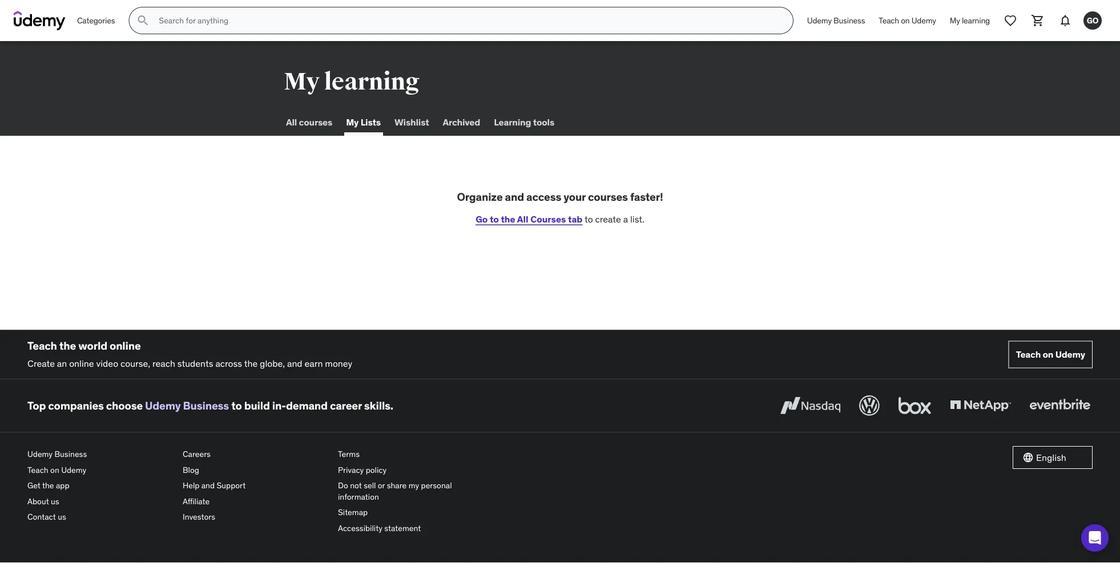 Task type: vqa. For each thing, say whether or not it's contained in the screenshot.
the statement
yes



Task type: locate. For each thing, give the bounding box(es) containing it.
and
[[505, 190, 524, 204], [287, 358, 302, 369], [201, 481, 215, 491]]

courses left 'my lists'
[[299, 116, 332, 128]]

my learning up 'my lists'
[[284, 67, 419, 96]]

1 vertical spatial on
[[1043, 349, 1054, 361]]

to right go
[[490, 213, 499, 225]]

and inside careers blog help and support affiliate investors
[[201, 481, 215, 491]]

do
[[338, 481, 348, 491]]

statement
[[384, 523, 421, 534]]

business for udemy business teach on udemy get the app about us contact us
[[54, 449, 87, 459]]

0 vertical spatial courses
[[299, 116, 332, 128]]

to
[[490, 213, 499, 225], [585, 213, 593, 225], [231, 399, 242, 413]]

us right about
[[51, 496, 59, 507]]

2 vertical spatial business
[[54, 449, 87, 459]]

do not sell or share my personal information button
[[338, 478, 484, 505]]

my learning left wishlist image
[[950, 15, 990, 26]]

the inside "udemy business teach on udemy get the app about us contact us"
[[42, 481, 54, 491]]

1 horizontal spatial learning
[[962, 15, 990, 26]]

tools
[[533, 116, 554, 128]]

udemy
[[807, 15, 832, 26], [912, 15, 936, 26], [1055, 349, 1085, 361], [145, 399, 181, 413], [27, 449, 53, 459], [61, 465, 86, 475]]

sell
[[364, 481, 376, 491]]

courses up create
[[588, 190, 628, 204]]

the left globe,
[[244, 358, 258, 369]]

my left wishlist image
[[950, 15, 960, 26]]

0 vertical spatial online
[[110, 339, 141, 353]]

go to the all courses tab link
[[476, 213, 583, 225]]

2 vertical spatial my
[[346, 116, 359, 128]]

learning inside my learning link
[[962, 15, 990, 26]]

careers link
[[183, 447, 329, 462]]

my learning
[[950, 15, 990, 26], [284, 67, 419, 96]]

learning up lists
[[324, 67, 419, 96]]

app
[[56, 481, 69, 491]]

access
[[526, 190, 561, 204]]

0 vertical spatial business
[[834, 15, 865, 26]]

0 vertical spatial all
[[286, 116, 297, 128]]

or
[[378, 481, 385, 491]]

0 vertical spatial us
[[51, 496, 59, 507]]

and left earn
[[287, 358, 302, 369]]

1 vertical spatial online
[[69, 358, 94, 369]]

us right contact
[[58, 512, 66, 522]]

all courses
[[286, 116, 332, 128]]

on for the right teach on udemy link
[[1043, 349, 1054, 361]]

business
[[834, 15, 865, 26], [183, 399, 229, 413], [54, 449, 87, 459]]

contact
[[27, 512, 56, 522]]

terms link
[[338, 447, 484, 462]]

learning
[[962, 15, 990, 26], [324, 67, 419, 96]]

create
[[595, 213, 621, 225]]

support
[[217, 481, 246, 491]]

create
[[27, 358, 55, 369]]

nasdaq image
[[778, 393, 843, 419]]

business inside "udemy business teach on udemy get the app about us contact us"
[[54, 449, 87, 459]]

my for my lists link
[[346, 116, 359, 128]]

online right an in the bottom of the page
[[69, 358, 94, 369]]

my up all courses
[[284, 67, 320, 96]]

0 vertical spatial my learning
[[950, 15, 990, 26]]

in-
[[272, 399, 286, 413]]

notifications image
[[1058, 14, 1072, 27]]

1 horizontal spatial my learning
[[950, 15, 990, 26]]

demand
[[286, 399, 328, 413]]

2 vertical spatial on
[[50, 465, 59, 475]]

earn
[[305, 358, 323, 369]]

1 vertical spatial business
[[183, 399, 229, 413]]

volkswagen image
[[857, 393, 882, 419]]

my lists
[[346, 116, 381, 128]]

learning left wishlist image
[[962, 15, 990, 26]]

learning tools
[[494, 116, 554, 128]]

careers
[[183, 449, 211, 459]]

teach on udemy
[[879, 15, 936, 26], [1016, 349, 1085, 361]]

the up an in the bottom of the page
[[59, 339, 76, 353]]

0 horizontal spatial teach on udemy
[[879, 15, 936, 26]]

and inside teach the world online create an online video course, reach students across the globe, and earn money
[[287, 358, 302, 369]]

and right 'help'
[[201, 481, 215, 491]]

1 horizontal spatial teach on udemy link
[[872, 7, 943, 34]]

list.
[[630, 213, 644, 225]]

0 vertical spatial on
[[901, 15, 910, 26]]

0 horizontal spatial online
[[69, 358, 94, 369]]

2 vertical spatial and
[[201, 481, 215, 491]]

blog link
[[183, 462, 329, 478]]

my left lists
[[346, 116, 359, 128]]

0 horizontal spatial my learning
[[284, 67, 419, 96]]

udemy image
[[14, 11, 66, 30]]

0 horizontal spatial and
[[201, 481, 215, 491]]

about us link
[[27, 494, 174, 510]]

1 vertical spatial all
[[517, 213, 528, 225]]

0 horizontal spatial to
[[231, 399, 242, 413]]

to right tab
[[585, 213, 593, 225]]

0 horizontal spatial all
[[286, 116, 297, 128]]

help and support link
[[183, 478, 329, 494]]

2 horizontal spatial business
[[834, 15, 865, 26]]

1 vertical spatial courses
[[588, 190, 628, 204]]

online up course,
[[110, 339, 141, 353]]

the
[[501, 213, 515, 225], [59, 339, 76, 353], [244, 358, 258, 369], [42, 481, 54, 491]]

blog
[[183, 465, 199, 475]]

go to the all courses tab to create a list.
[[476, 213, 644, 225]]

teach inside "udemy business teach on udemy get the app about us contact us"
[[27, 465, 48, 475]]

your
[[564, 190, 586, 204]]

us
[[51, 496, 59, 507], [58, 512, 66, 522]]

0 horizontal spatial on
[[50, 465, 59, 475]]

online
[[110, 339, 141, 353], [69, 358, 94, 369]]

accessibility statement link
[[338, 521, 484, 537]]

0 horizontal spatial business
[[54, 449, 87, 459]]

0 horizontal spatial courses
[[299, 116, 332, 128]]

0 vertical spatial my
[[950, 15, 960, 26]]

privacy policy link
[[338, 462, 484, 478]]

get the app link
[[27, 478, 174, 494]]

0 vertical spatial and
[[505, 190, 524, 204]]

1 vertical spatial teach on udemy
[[1016, 349, 1085, 361]]

1 vertical spatial and
[[287, 358, 302, 369]]

courses
[[299, 116, 332, 128], [588, 190, 628, 204]]

1 horizontal spatial teach on udemy
[[1016, 349, 1085, 361]]

2 vertical spatial udemy business link
[[27, 447, 174, 462]]

1 vertical spatial us
[[58, 512, 66, 522]]

all
[[286, 116, 297, 128], [517, 213, 528, 225]]

0 horizontal spatial learning
[[324, 67, 419, 96]]

my learning link
[[943, 7, 997, 34]]

teach on udemy link
[[872, 7, 943, 34], [1009, 341, 1093, 369], [27, 462, 174, 478]]

the right get
[[42, 481, 54, 491]]

2 horizontal spatial teach on udemy link
[[1009, 341, 1093, 369]]

go
[[476, 213, 488, 225]]

affiliate link
[[183, 494, 329, 510]]

organize
[[457, 190, 503, 204]]

teach
[[879, 15, 899, 26], [27, 339, 57, 353], [1016, 349, 1041, 361], [27, 465, 48, 475]]

the right go
[[501, 213, 515, 225]]

1 horizontal spatial to
[[490, 213, 499, 225]]

0 vertical spatial udemy business link
[[800, 7, 872, 34]]

1 horizontal spatial all
[[517, 213, 528, 225]]

all courses link
[[284, 108, 335, 136]]

1 horizontal spatial and
[[287, 358, 302, 369]]

1 vertical spatial teach on udemy link
[[1009, 341, 1093, 369]]

archived link
[[440, 108, 483, 136]]

2 vertical spatial teach on udemy link
[[27, 462, 174, 478]]

2 horizontal spatial my
[[950, 15, 960, 26]]

skills.
[[364, 399, 393, 413]]

Search for anything text field
[[157, 11, 779, 30]]

affiliate
[[183, 496, 210, 507]]

sitemap link
[[338, 505, 484, 521]]

terms
[[338, 449, 360, 459]]

english
[[1036, 452, 1066, 464]]

my
[[950, 15, 960, 26], [284, 67, 320, 96], [346, 116, 359, 128]]

help
[[183, 481, 199, 491]]

to left build
[[231, 399, 242, 413]]

on
[[901, 15, 910, 26], [1043, 349, 1054, 361], [50, 465, 59, 475]]

1 horizontal spatial on
[[901, 15, 910, 26]]

choose
[[106, 399, 143, 413]]

2 horizontal spatial on
[[1043, 349, 1054, 361]]

and up go to the all courses tab link
[[505, 190, 524, 204]]

top companies choose udemy business to build in-demand career skills.
[[27, 399, 393, 413]]

0 horizontal spatial teach on udemy link
[[27, 462, 174, 478]]

my
[[409, 481, 419, 491]]

1 horizontal spatial courses
[[588, 190, 628, 204]]

1 horizontal spatial my
[[346, 116, 359, 128]]

students
[[177, 358, 213, 369]]

0 horizontal spatial my
[[284, 67, 320, 96]]

0 vertical spatial learning
[[962, 15, 990, 26]]

wishlist image
[[1004, 14, 1017, 27]]

english button
[[1013, 447, 1093, 469]]



Task type: describe. For each thing, give the bounding box(es) containing it.
2 horizontal spatial to
[[585, 213, 593, 225]]

top
[[27, 399, 46, 413]]

terms privacy policy do not sell or share my personal information sitemap accessibility statement
[[338, 449, 452, 534]]

reach
[[152, 358, 175, 369]]

teach the world online create an online video course, reach students across the globe, and earn money
[[27, 339, 352, 369]]

my for my learning link
[[950, 15, 960, 26]]

career
[[330, 399, 362, 413]]

privacy
[[338, 465, 364, 475]]

wishlist
[[394, 116, 429, 128]]

my lists link
[[344, 108, 383, 136]]

teach inside teach the world online create an online video course, reach students across the globe, and earn money
[[27, 339, 57, 353]]

share
[[387, 481, 407, 491]]

about
[[27, 496, 49, 507]]

archived
[[443, 116, 480, 128]]

1 vertical spatial udemy business link
[[145, 399, 229, 413]]

personal
[[421, 481, 452, 491]]

1 horizontal spatial online
[[110, 339, 141, 353]]

0 vertical spatial teach on udemy
[[879, 15, 936, 26]]

1 vertical spatial learning
[[324, 67, 419, 96]]

submit search image
[[136, 14, 150, 27]]

business for udemy business
[[834, 15, 865, 26]]

netapp image
[[948, 393, 1013, 419]]

1 vertical spatial my
[[284, 67, 320, 96]]

categories
[[77, 15, 115, 26]]

accessibility
[[338, 523, 382, 534]]

udemy business teach on udemy get the app about us contact us
[[27, 449, 87, 522]]

0 vertical spatial teach on udemy link
[[872, 7, 943, 34]]

tab
[[568, 213, 583, 225]]

money
[[325, 358, 352, 369]]

across
[[215, 358, 242, 369]]

shopping cart with 0 items image
[[1031, 14, 1045, 27]]

go link
[[1079, 7, 1106, 34]]

build
[[244, 399, 270, 413]]

video
[[96, 358, 118, 369]]

go
[[1087, 15, 1099, 25]]

categories button
[[70, 7, 122, 34]]

companies
[[48, 399, 104, 413]]

policy
[[366, 465, 387, 475]]

udemy business
[[807, 15, 865, 26]]

organize and access your courses faster!
[[457, 190, 663, 204]]

investors
[[183, 512, 215, 522]]

world
[[78, 339, 107, 353]]

learning
[[494, 116, 531, 128]]

on inside "udemy business teach on udemy get the app about us contact us"
[[50, 465, 59, 475]]

small image
[[1023, 452, 1034, 464]]

investors link
[[183, 510, 329, 525]]

lists
[[361, 116, 381, 128]]

box image
[[896, 393, 934, 419]]

wishlist link
[[392, 108, 431, 136]]

1 horizontal spatial business
[[183, 399, 229, 413]]

globe,
[[260, 358, 285, 369]]

course,
[[120, 358, 150, 369]]

on for the top teach on udemy link
[[901, 15, 910, 26]]

contact us link
[[27, 510, 174, 525]]

eventbrite image
[[1027, 393, 1093, 419]]

learning tools link
[[492, 108, 557, 136]]

information
[[338, 492, 379, 502]]

careers blog help and support affiliate investors
[[183, 449, 246, 522]]

not
[[350, 481, 362, 491]]

an
[[57, 358, 67, 369]]

courses
[[531, 213, 566, 225]]

sitemap
[[338, 508, 368, 518]]

faster!
[[630, 190, 663, 204]]

a
[[623, 213, 628, 225]]

2 horizontal spatial and
[[505, 190, 524, 204]]

get
[[27, 481, 40, 491]]

1 vertical spatial my learning
[[284, 67, 419, 96]]



